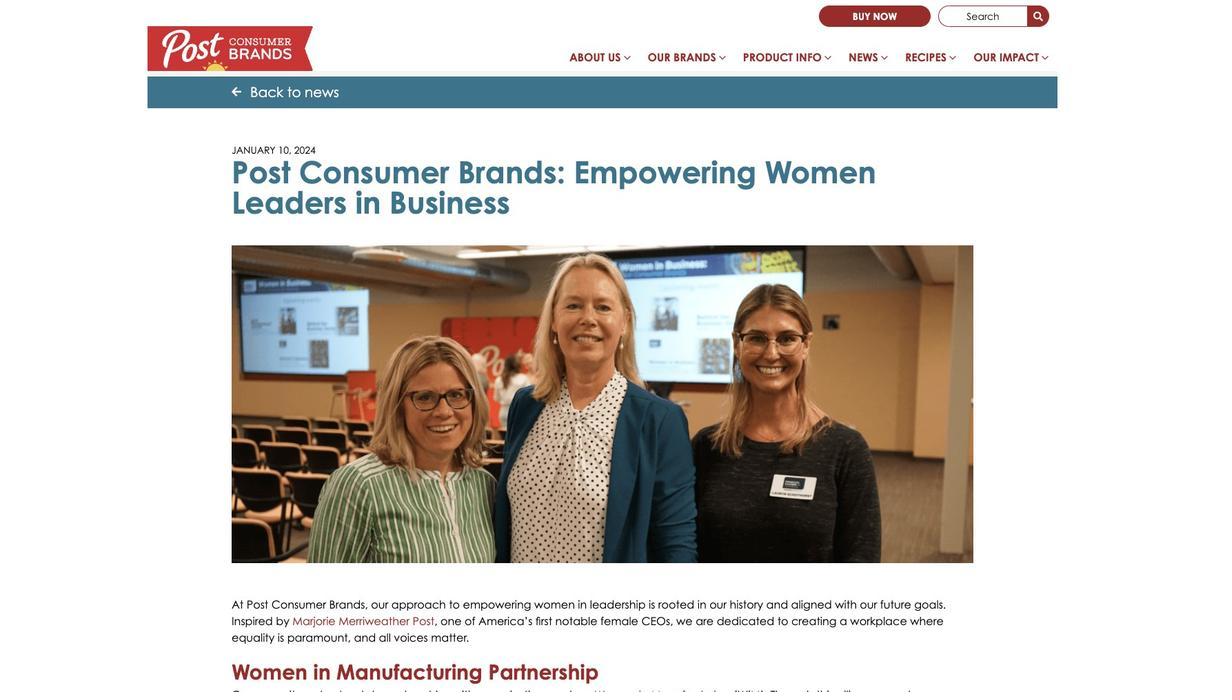 Task type: locate. For each thing, give the bounding box(es) containing it.
0 vertical spatial women
[[765, 154, 877, 190]]

where
[[911, 615, 944, 629]]

0 horizontal spatial women
[[232, 660, 308, 685]]

marjorie
[[293, 615, 336, 629]]

1 horizontal spatial our
[[974, 50, 997, 64]]

future
[[881, 598, 912, 612]]

to up one
[[449, 598, 460, 612]]

is
[[649, 598, 656, 612], [278, 631, 284, 645]]

our up merriweather
[[371, 598, 389, 612]]

all
[[379, 631, 391, 645]]

1 vertical spatial consumer
[[272, 598, 326, 612]]

consumer
[[299, 154, 450, 190], [272, 598, 326, 612]]

marjorie merriweather post link
[[293, 615, 435, 629]]

our
[[648, 50, 671, 64], [974, 50, 997, 64]]

1 our from the left
[[648, 50, 671, 64]]

0 horizontal spatial and
[[354, 631, 376, 645]]

Search text field
[[939, 6, 1029, 27]]

one
[[441, 615, 462, 629]]

our brands link
[[640, 43, 735, 77]]

post
[[232, 154, 291, 190], [247, 598, 269, 612], [413, 615, 435, 629]]

about
[[570, 50, 605, 64]]

2 our from the left
[[974, 50, 997, 64]]

10,
[[278, 144, 292, 156]]

and
[[767, 598, 789, 612], [354, 631, 376, 645]]

to right "back"
[[287, 84, 301, 101]]

brands:
[[458, 154, 566, 190]]

dedicated
[[717, 615, 775, 629]]

are
[[696, 615, 714, 629]]

consumer inside at post consumer brands, our approach to empowering women in leadership is rooted in our history and aligned with our future goals. inspired by
[[272, 598, 326, 612]]

women
[[765, 154, 877, 190], [232, 660, 308, 685]]

is inside at post consumer brands, our approach to empowering women in leadership is rooted in our history and aligned with our future goals. inspired by
[[649, 598, 656, 612]]

empowering
[[574, 154, 757, 190]]

back to news
[[250, 84, 339, 101]]

1 horizontal spatial women
[[765, 154, 877, 190]]

brands,
[[329, 598, 368, 612]]

our left "brands"
[[648, 50, 671, 64]]

0 vertical spatial and
[[767, 598, 789, 612]]

,
[[435, 615, 438, 629]]

women inside january 10, 2024 post consumer brands: empowering women leaders in business
[[765, 154, 877, 190]]

first
[[536, 615, 553, 629]]

is inside , one of america's first notable female ceos, we are dedicated to creating a workplace where equality is paramount, and all voices matter.
[[278, 631, 284, 645]]

2 horizontal spatial to
[[778, 615, 789, 629]]

2 our from the left
[[710, 598, 727, 612]]

america's
[[479, 615, 533, 629]]

is down "by"
[[278, 631, 284, 645]]

, one of america's first notable female ceos, we are dedicated to creating a workplace where equality is paramount, and all voices matter.
[[232, 615, 944, 645]]

voices
[[394, 631, 428, 645]]

impact
[[1000, 50, 1040, 64]]

is up 'ceos,'
[[649, 598, 656, 612]]

0 horizontal spatial to
[[287, 84, 301, 101]]

0 horizontal spatial our
[[371, 598, 389, 612]]

2 horizontal spatial our
[[861, 598, 878, 612]]

0 vertical spatial post
[[232, 154, 291, 190]]

our impact link
[[966, 43, 1058, 77]]

post consumer brands women leaders at the minnesota chamber of commerce women in business conference image
[[232, 246, 974, 564]]

in
[[356, 184, 381, 221], [578, 598, 587, 612], [698, 598, 707, 612], [314, 660, 331, 685]]

to
[[287, 84, 301, 101], [449, 598, 460, 612], [778, 615, 789, 629]]

0 vertical spatial consumer
[[299, 154, 450, 190]]

1 horizontal spatial our
[[710, 598, 727, 612]]

2 vertical spatial to
[[778, 615, 789, 629]]

1 vertical spatial is
[[278, 631, 284, 645]]

post down approach
[[413, 615, 435, 629]]

to left creating
[[778, 615, 789, 629]]

1 vertical spatial women
[[232, 660, 308, 685]]

0 horizontal spatial our
[[648, 50, 671, 64]]

and down marjorie merriweather post
[[354, 631, 376, 645]]

our up are
[[710, 598, 727, 612]]

post up inspired
[[247, 598, 269, 612]]

1 vertical spatial and
[[354, 631, 376, 645]]

arrow left image
[[232, 87, 241, 98]]

2 vertical spatial post
[[413, 615, 435, 629]]

3 our from the left
[[861, 598, 878, 612]]

rooted
[[659, 598, 695, 612]]

1 horizontal spatial to
[[449, 598, 460, 612]]

news link
[[841, 43, 898, 77]]

us
[[608, 50, 621, 64]]

0 vertical spatial to
[[287, 84, 301, 101]]

our left "impact"
[[974, 50, 997, 64]]

by
[[276, 615, 290, 629]]

post left '2024'
[[232, 154, 291, 190]]

our up workplace
[[861, 598, 878, 612]]

news
[[305, 84, 339, 101]]

1 vertical spatial to
[[449, 598, 460, 612]]

1 horizontal spatial and
[[767, 598, 789, 612]]

1 vertical spatial post
[[247, 598, 269, 612]]

None search field
[[939, 6, 1050, 27]]

and right history
[[767, 598, 789, 612]]

1 our from the left
[[371, 598, 389, 612]]

our brands
[[648, 50, 717, 64]]

menu
[[562, 43, 1058, 77]]

0 vertical spatial is
[[649, 598, 656, 612]]

0 horizontal spatial is
[[278, 631, 284, 645]]

our
[[371, 598, 389, 612], [710, 598, 727, 612], [861, 598, 878, 612]]

buy
[[853, 10, 871, 22]]

history
[[730, 598, 764, 612]]

1 horizontal spatial is
[[649, 598, 656, 612]]



Task type: vqa. For each thing, say whether or not it's contained in the screenshot.
middle to
yes



Task type: describe. For each thing, give the bounding box(es) containing it.
manufacturing
[[337, 660, 483, 685]]

in inside january 10, 2024 post consumer brands: empowering women leaders in business
[[356, 184, 381, 221]]

to inside , one of america's first notable female ceos, we are dedicated to creating a workplace where equality is paramount, and all voices matter.
[[778, 615, 789, 629]]

our for our brands
[[648, 50, 671, 64]]

and inside , one of america's first notable female ceos, we are dedicated to creating a workplace where equality is paramount, and all voices matter.
[[354, 631, 376, 645]]

product
[[744, 50, 793, 64]]

our impact
[[974, 50, 1040, 64]]

product info link
[[735, 43, 841, 77]]

women in manufacturing partnership
[[232, 660, 599, 685]]

goals.
[[915, 598, 947, 612]]

info
[[797, 50, 822, 64]]

a
[[840, 615, 848, 629]]

search image
[[1034, 12, 1044, 22]]

about us
[[570, 50, 621, 64]]

back
[[250, 84, 284, 101]]

buy now menu item
[[819, 6, 931, 27]]

post inside january 10, 2024 post consumer brands: empowering women leaders in business
[[232, 154, 291, 190]]

buy now link
[[819, 6, 931, 27]]

now
[[874, 10, 898, 22]]

at post consumer brands, our approach to empowering women in leadership is rooted in our history and aligned with our future goals. inspired by
[[232, 598, 947, 629]]

2024
[[294, 144, 316, 156]]

notable
[[556, 615, 598, 629]]

leadership
[[590, 598, 646, 612]]

post inside at post consumer brands, our approach to empowering women in leadership is rooted in our history and aligned with our future goals. inspired by
[[247, 598, 269, 612]]

recipes link
[[898, 43, 966, 77]]

matter.
[[431, 631, 469, 645]]

paramount,
[[287, 631, 351, 645]]

women
[[535, 598, 575, 612]]

news
[[849, 50, 879, 64]]

recipes
[[906, 50, 947, 64]]

at
[[232, 598, 244, 612]]

workplace
[[851, 615, 908, 629]]

our for our impact
[[974, 50, 997, 64]]

buy now
[[853, 10, 898, 22]]

creating
[[792, 615, 837, 629]]

and inside at post consumer brands, our approach to empowering women in leadership is rooted in our history and aligned with our future goals. inspired by
[[767, 598, 789, 612]]

female
[[601, 615, 639, 629]]

leaders
[[232, 184, 347, 221]]

approach
[[392, 598, 446, 612]]

brands
[[674, 50, 717, 64]]

menu containing about us
[[562, 43, 1058, 77]]

product info
[[744, 50, 822, 64]]

business
[[390, 184, 510, 221]]

inspired
[[232, 615, 273, 629]]

merriweather
[[339, 615, 410, 629]]

of
[[465, 615, 476, 629]]

empowering
[[463, 598, 532, 612]]

partnership
[[489, 660, 599, 685]]

aligned
[[792, 598, 833, 612]]

back to news link
[[232, 82, 339, 103]]

to inside at post consumer brands, our approach to empowering women in leadership is rooted in our history and aligned with our future goals. inspired by
[[449, 598, 460, 612]]

marjorie merriweather post
[[293, 615, 435, 629]]

post consumer brands image
[[148, 26, 313, 71]]

ceos,
[[642, 615, 674, 629]]

with
[[836, 598, 857, 612]]

consumer inside january 10, 2024 post consumer brands: empowering women leaders in business
[[299, 154, 450, 190]]

we
[[677, 615, 693, 629]]

january 10, 2024 post consumer brands: empowering women leaders in business
[[232, 144, 877, 221]]

about us link
[[562, 43, 640, 77]]

equality
[[232, 631, 275, 645]]

january
[[232, 144, 276, 156]]



